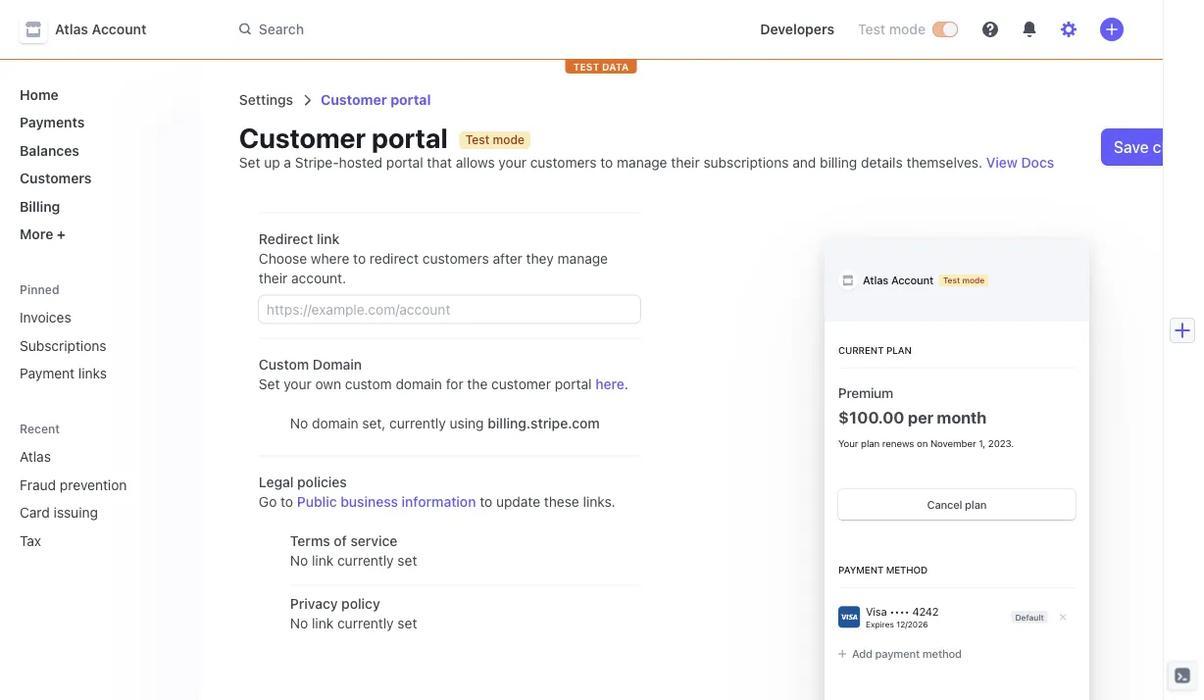 Task type: locate. For each thing, give the bounding box(es) containing it.
currently right set,
[[389, 415, 446, 431]]

1 horizontal spatial portal
[[555, 376, 592, 392]]

no down privacy
[[290, 615, 308, 632]]

core navigation links element
[[12, 78, 184, 250]]

0 horizontal spatial atlas
[[20, 449, 51, 465]]

test
[[573, 61, 599, 72]]

2 vertical spatial currently
[[337, 615, 394, 632]]

atlas up home link
[[55, 21, 88, 37]]

choose
[[259, 251, 307, 267]]

invoices link
[[12, 302, 184, 333]]

0 horizontal spatial portal
[[386, 154, 423, 171]]

more
[[20, 226, 53, 242]]

0 horizontal spatial manage
[[558, 251, 608, 267]]

domain left for
[[396, 376, 442, 392]]

plan for current
[[886, 345, 912, 356]]

settings link
[[239, 92, 293, 108]]

to inside test mode set up a stripe-hosted portal that allows your customers to manage their subscriptions and billing details themselves. view docs
[[600, 154, 613, 171]]

set inside terms of service no link currently set
[[398, 553, 417, 569]]

set
[[398, 553, 417, 569], [398, 615, 417, 632]]

plan for your
[[861, 438, 880, 449]]

0 vertical spatial account
[[92, 21, 147, 37]]

2 horizontal spatial mode
[[962, 276, 985, 285]]

november
[[930, 438, 976, 449]]

1 vertical spatial link
[[312, 553, 334, 569]]

these
[[544, 494, 579, 510]]

plan right your
[[861, 438, 880, 449]]

1 vertical spatial your
[[284, 376, 312, 392]]

portal left here
[[555, 376, 592, 392]]

1 horizontal spatial payment
[[838, 565, 884, 576]]

1 horizontal spatial plan
[[886, 345, 912, 356]]

for
[[446, 376, 463, 392]]

0 vertical spatial domain
[[396, 376, 442, 392]]

currently down policy
[[337, 615, 394, 632]]

0 horizontal spatial customers
[[422, 251, 489, 267]]

here
[[595, 376, 624, 392]]

method
[[886, 565, 928, 576], [923, 647, 962, 660]]

test for test mode set up a stripe-hosted portal that allows your customers to manage their subscriptions and billing details themselves. view docs
[[465, 133, 490, 147]]

plan right current
[[886, 345, 912, 356]]

themselves.
[[907, 154, 983, 171]]

0 horizontal spatial .
[[624, 376, 628, 392]]

0 horizontal spatial payment
[[20, 365, 75, 381]]

set left up
[[239, 154, 260, 171]]

domain
[[396, 376, 442, 392], [312, 415, 358, 431]]

domain
[[313, 356, 362, 373]]

default
[[1015, 612, 1044, 622]]

allows
[[456, 154, 495, 171]]

set inside test mode set up a stripe-hosted portal that allows your customers to manage their subscriptions and billing details themselves. view docs
[[239, 154, 260, 171]]

set inside privacy policy no link currently set
[[398, 615, 417, 632]]

1 vertical spatial portal
[[555, 376, 592, 392]]

link down privacy
[[312, 615, 334, 632]]

1 vertical spatial customers
[[422, 251, 489, 267]]

customers
[[530, 154, 597, 171], [422, 251, 489, 267]]

cancel plan link
[[838, 489, 1076, 520]]

test
[[858, 21, 886, 37], [465, 133, 490, 147], [943, 276, 960, 285]]

1 horizontal spatial customers
[[530, 154, 597, 171]]

Search search field
[[227, 12, 729, 47]]

they
[[526, 251, 554, 267]]

payment for payment method
[[838, 565, 884, 576]]

current plan
[[838, 345, 912, 356]]

here link
[[595, 375, 624, 394]]

your down custom
[[284, 376, 312, 392]]

docs
[[1021, 154, 1054, 171]]

0 vertical spatial no
[[290, 415, 308, 431]]

1 vertical spatial manage
[[558, 251, 608, 267]]

2 horizontal spatial atlas
[[863, 274, 889, 287]]

2 vertical spatial link
[[312, 615, 334, 632]]

0 vertical spatial set
[[398, 553, 417, 569]]

policies
[[297, 474, 347, 490]]

link inside privacy policy no link currently set
[[312, 615, 334, 632]]

1 vertical spatial domain
[[312, 415, 358, 431]]

payments link
[[12, 106, 184, 138]]

0 vertical spatial method
[[886, 565, 928, 576]]

pinned
[[20, 283, 59, 296]]

1 vertical spatial mode
[[493, 133, 525, 147]]

0 vertical spatial portal
[[386, 154, 423, 171]]

account up home link
[[92, 21, 147, 37]]

fraud
[[20, 477, 56, 493]]

0 vertical spatial set
[[239, 154, 260, 171]]

1 vertical spatial plan
[[861, 438, 880, 449]]

currently inside terms of service no link currently set
[[337, 553, 394, 569]]

set down custom
[[259, 376, 280, 392]]

hosted
[[339, 154, 383, 171]]

0 vertical spatial currently
[[389, 415, 446, 431]]

payment inside payment links link
[[20, 365, 75, 381]]

2 horizontal spatial plan
[[965, 498, 987, 511]]

atlas inside atlas 'link'
[[20, 449, 51, 465]]

your
[[838, 438, 858, 449]]

test inside atlas account test mode
[[943, 276, 960, 285]]

add payment method
[[852, 647, 962, 660]]

0 horizontal spatial account
[[92, 21, 147, 37]]

1 vertical spatial set
[[398, 615, 417, 632]]

0 vertical spatial their
[[671, 154, 700, 171]]

your inside custom domain set your own custom domain for the customer portal here .
[[284, 376, 312, 392]]

portal left that at the top left of page
[[386, 154, 423, 171]]

.
[[624, 376, 628, 392], [1011, 438, 1014, 449]]

customers right allows
[[530, 154, 597, 171]]

2 vertical spatial atlas
[[20, 449, 51, 465]]

3 no from the top
[[290, 615, 308, 632]]

link inside redirect link choose where to redirect customers after they manage their account.
[[317, 231, 340, 247]]

payment down subscriptions
[[20, 365, 75, 381]]

save
[[1114, 138, 1149, 156]]

no domain set, currently using billing.stripe.com
[[290, 415, 600, 431]]

2 vertical spatial mode
[[962, 276, 985, 285]]

cancel
[[927, 498, 962, 511]]

month
[[937, 408, 987, 427]]

set inside custom domain set your own custom domain for the customer portal here .
[[259, 376, 280, 392]]

2 vertical spatial test
[[943, 276, 960, 285]]

subscriptions
[[704, 154, 789, 171]]

terms
[[290, 533, 330, 549]]

a
[[284, 154, 291, 171]]

mode
[[889, 21, 926, 37], [493, 133, 525, 147], [962, 276, 985, 285]]

domain left set,
[[312, 415, 358, 431]]

1 vertical spatial their
[[259, 270, 288, 286]]

1 vertical spatial .
[[1011, 438, 1014, 449]]

12/2026
[[896, 619, 928, 629]]

0 vertical spatial payment
[[20, 365, 75, 381]]

1 vertical spatial payment
[[838, 565, 884, 576]]

to
[[600, 154, 613, 171], [353, 251, 366, 267], [281, 494, 293, 510], [480, 494, 492, 510]]

0 vertical spatial link
[[317, 231, 340, 247]]

currently down service
[[337, 553, 394, 569]]

policy
[[341, 596, 380, 612]]

1 horizontal spatial account
[[891, 274, 934, 287]]

1 horizontal spatial manage
[[617, 154, 667, 171]]

test inside test mode set up a stripe-hosted portal that allows your customers to manage their subscriptions and billing details themselves. view docs
[[465, 133, 490, 147]]

link
[[317, 231, 340, 247], [312, 553, 334, 569], [312, 615, 334, 632]]

atlas account button
[[20, 16, 166, 43]]

mode for test mode set up a stripe-hosted portal that allows your customers to manage their subscriptions and billing details themselves. view docs
[[493, 133, 525, 147]]

1 horizontal spatial test
[[858, 21, 886, 37]]

0 horizontal spatial their
[[259, 270, 288, 286]]

renews
[[882, 438, 914, 449]]

update
[[496, 494, 540, 510]]

their
[[671, 154, 700, 171], [259, 270, 288, 286]]

0 vertical spatial mode
[[889, 21, 926, 37]]

customers up redirect link 'text field'
[[422, 251, 489, 267]]

1 vertical spatial account
[[891, 274, 934, 287]]

account for atlas account
[[92, 21, 147, 37]]

account
[[92, 21, 147, 37], [891, 274, 934, 287]]

0 horizontal spatial domain
[[312, 415, 358, 431]]

1 vertical spatial atlas
[[863, 274, 889, 287]]

method down 12/2026
[[923, 647, 962, 660]]

of
[[334, 533, 347, 549]]

0 vertical spatial plan
[[886, 345, 912, 356]]

0 vertical spatial .
[[624, 376, 628, 392]]

privacy
[[290, 596, 338, 612]]

1 horizontal spatial domain
[[396, 376, 442, 392]]

2 no from the top
[[290, 553, 308, 569]]

links.
[[583, 494, 616, 510]]

public
[[297, 494, 337, 510]]

1 vertical spatial currently
[[337, 553, 394, 569]]

link up the where
[[317, 231, 340, 247]]

1 vertical spatial no
[[290, 553, 308, 569]]

fraud prevention link
[[12, 469, 157, 501]]

customer
[[491, 376, 551, 392]]

recent
[[20, 422, 60, 436]]

0 vertical spatial your
[[499, 154, 527, 171]]

manage inside redirect link choose where to redirect customers after they manage their account.
[[558, 251, 608, 267]]

1 vertical spatial set
[[259, 376, 280, 392]]

customers inside redirect link choose where to redirect customers after they manage their account.
[[422, 251, 489, 267]]

1 set from the top
[[398, 553, 417, 569]]

where
[[311, 251, 349, 267]]

0 vertical spatial test
[[858, 21, 886, 37]]

2 horizontal spatial test
[[943, 276, 960, 285]]

1 horizontal spatial your
[[499, 154, 527, 171]]

their left subscriptions
[[671, 154, 700, 171]]

account for atlas account test mode
[[891, 274, 934, 287]]

mode inside test mode set up a stripe-hosted portal that allows your customers to manage their subscriptions and billing details themselves. view docs
[[493, 133, 525, 147]]

0 vertical spatial atlas
[[55, 21, 88, 37]]

to down 'test data'
[[600, 154, 613, 171]]

0 horizontal spatial mode
[[493, 133, 525, 147]]

account up current plan
[[891, 274, 934, 287]]

account inside button
[[92, 21, 147, 37]]

0 horizontal spatial plan
[[861, 438, 880, 449]]

payment links link
[[12, 357, 184, 389]]

0 horizontal spatial your
[[284, 376, 312, 392]]

atlas up current plan
[[863, 274, 889, 287]]

2 vertical spatial no
[[290, 615, 308, 632]]

atlas inside atlas account button
[[55, 21, 88, 37]]

terms of service no link currently set
[[290, 533, 417, 569]]

premium $100.00 per month
[[838, 385, 987, 427]]

plan right cancel
[[965, 498, 987, 511]]

notifications image
[[1022, 22, 1038, 37]]

1 horizontal spatial atlas
[[55, 21, 88, 37]]

invoices
[[20, 309, 71, 326]]

1 horizontal spatial their
[[671, 154, 700, 171]]

no down terms
[[290, 553, 308, 569]]

view docs link
[[986, 153, 1054, 173]]

2 vertical spatial plan
[[965, 498, 987, 511]]

no down custom
[[290, 415, 308, 431]]

method up ••••
[[886, 565, 928, 576]]

test mode
[[858, 21, 926, 37]]

their inside redirect link choose where to redirect customers after they manage their account.
[[259, 270, 288, 286]]

0 horizontal spatial test
[[465, 133, 490, 147]]

payment
[[20, 365, 75, 381], [838, 565, 884, 576]]

0 vertical spatial manage
[[617, 154, 667, 171]]

1 vertical spatial test
[[465, 133, 490, 147]]

recent navigation links element
[[0, 421, 200, 557]]

your plan renews on november 1, 2023 .
[[838, 438, 1014, 449]]

2023
[[988, 438, 1011, 449]]

plan
[[886, 345, 912, 356], [861, 438, 880, 449], [965, 498, 987, 511]]

0 vertical spatial customers
[[530, 154, 597, 171]]

billing
[[820, 154, 857, 171]]

to right go
[[281, 494, 293, 510]]

atlas for atlas account test mode
[[863, 274, 889, 287]]

expires
[[866, 619, 894, 629]]

payment up visa
[[838, 565, 884, 576]]

1 horizontal spatial mode
[[889, 21, 926, 37]]

link down terms
[[312, 553, 334, 569]]

to right the where
[[353, 251, 366, 267]]

your right allows
[[499, 154, 527, 171]]

atlas up fraud
[[20, 449, 51, 465]]

plan for cancel
[[965, 498, 987, 511]]

their down choose
[[259, 270, 288, 286]]

2 set from the top
[[398, 615, 417, 632]]

payment for payment links
[[20, 365, 75, 381]]

per
[[908, 408, 934, 427]]

subscriptions
[[20, 337, 106, 354]]

account.
[[291, 270, 346, 286]]



Task type: vqa. For each thing, say whether or not it's contained in the screenshot.
Have an app idea of your own? Get started on the bottom right of page
no



Task type: describe. For each thing, give the bounding box(es) containing it.
using
[[450, 415, 484, 431]]

customers inside test mode set up a stripe-hosted portal that allows your customers to manage their subscriptions and billing details themselves. view docs
[[530, 154, 597, 171]]

4242
[[912, 605, 939, 618]]

card issuing link
[[12, 497, 157, 529]]

balances
[[20, 142, 79, 158]]

more +
[[20, 226, 66, 242]]

pinned element
[[12, 302, 184, 389]]

their inside test mode set up a stripe-hosted portal that allows your customers to manage their subscriptions and billing details themselves. view docs
[[671, 154, 700, 171]]

Redirect link text field
[[259, 296, 640, 324]]

view
[[986, 154, 1018, 171]]

1,
[[979, 438, 986, 449]]

visa •••• 4242 expires 12/2026
[[866, 605, 939, 629]]

issuing
[[54, 505, 98, 521]]

save change
[[1114, 138, 1202, 156]]

1 horizontal spatial .
[[1011, 438, 1014, 449]]

link inside terms of service no link currently set
[[312, 553, 334, 569]]

custom domain set your own custom domain for the customer portal here .
[[259, 356, 628, 392]]

test data
[[573, 61, 629, 72]]

legal
[[259, 474, 294, 490]]

1 no from the top
[[290, 415, 308, 431]]

test for test mode
[[858, 21, 886, 37]]

payments
[[20, 114, 85, 130]]

go
[[259, 494, 277, 510]]

atlas account test mode
[[863, 274, 985, 287]]

portal inside test mode set up a stripe-hosted portal that allows your customers to manage their subscriptions and billing details themselves. view docs
[[386, 154, 423, 171]]

search
[[259, 21, 304, 37]]

atlas link
[[12, 441, 157, 473]]

Search text field
[[227, 12, 729, 47]]

mode for test mode
[[889, 21, 926, 37]]

home link
[[12, 78, 184, 110]]

cancel plan
[[927, 498, 987, 511]]

portal inside custom domain set your own custom domain for the customer portal here .
[[555, 376, 592, 392]]

subscriptions link
[[12, 329, 184, 361]]

up
[[264, 154, 280, 171]]

legal policies go to public business information to update these links.
[[259, 474, 616, 510]]

pinned navigation links element
[[12, 281, 184, 389]]

add
[[852, 647, 873, 660]]

1 vertical spatial method
[[923, 647, 962, 660]]

add payment method link
[[838, 646, 962, 662]]

test mode set up a stripe-hosted portal that allows your customers to manage their subscriptions and billing details themselves. view docs
[[239, 133, 1054, 171]]

tax link
[[12, 525, 157, 557]]

recent element
[[0, 441, 200, 557]]

redirect
[[259, 231, 313, 247]]

developers link
[[752, 14, 842, 45]]

atlas for atlas account
[[55, 21, 88, 37]]

atlas for atlas
[[20, 449, 51, 465]]

set for custom domain set your own custom domain for the customer portal here .
[[259, 376, 280, 392]]

links
[[78, 365, 107, 381]]

to inside redirect link choose where to redirect customers after they manage their account.
[[353, 251, 366, 267]]

payment method
[[838, 565, 928, 576]]

atlas account
[[55, 21, 147, 37]]

custom
[[259, 356, 309, 373]]

business
[[341, 494, 398, 510]]

billing link
[[12, 190, 184, 222]]

$100.00
[[838, 408, 904, 427]]

and
[[793, 154, 816, 171]]

settings image
[[1061, 22, 1077, 37]]

billing.stripe.com
[[488, 415, 600, 431]]

information
[[402, 494, 476, 510]]

privacy policy no link currently set
[[290, 596, 417, 632]]

set for test mode set up a stripe-hosted portal that allows your customers to manage their subscriptions and billing details themselves. view docs
[[239, 154, 260, 171]]

the
[[467, 376, 488, 392]]

no inside privacy policy no link currently set
[[290, 615, 308, 632]]

tax
[[20, 532, 41, 549]]

customers link
[[12, 162, 184, 194]]

••••
[[890, 605, 910, 618]]

set,
[[362, 415, 386, 431]]

your inside test mode set up a stripe-hosted portal that allows your customers to manage their subscriptions and billing details themselves. view docs
[[499, 154, 527, 171]]

card
[[20, 505, 50, 521]]

payment links
[[20, 365, 107, 381]]

billing
[[20, 198, 60, 214]]

own
[[315, 376, 341, 392]]

details
[[861, 154, 903, 171]]

redirect
[[370, 251, 419, 267]]

public business information link
[[297, 492, 476, 512]]

manage inside test mode set up a stripe-hosted portal that allows your customers to manage their subscriptions and billing details themselves. view docs
[[617, 154, 667, 171]]

. inside custom domain set your own custom domain for the customer portal here .
[[624, 376, 628, 392]]

prevention
[[60, 477, 127, 493]]

stripe-
[[295, 154, 339, 171]]

fraud prevention
[[20, 477, 127, 493]]

data
[[602, 61, 629, 72]]

custom
[[345, 376, 392, 392]]

balances link
[[12, 134, 184, 166]]

no inside terms of service no link currently set
[[290, 553, 308, 569]]

settings
[[239, 92, 293, 108]]

help image
[[983, 22, 998, 37]]

developers
[[760, 21, 835, 37]]

to left the update
[[480, 494, 492, 510]]

domain inside custom domain set your own custom domain for the customer portal here .
[[396, 376, 442, 392]]

change
[[1153, 138, 1202, 156]]

currently inside privacy policy no link currently set
[[337, 615, 394, 632]]

mode inside atlas account test mode
[[962, 276, 985, 285]]

premium
[[838, 385, 893, 401]]

card issuing
[[20, 505, 98, 521]]

on
[[917, 438, 928, 449]]



